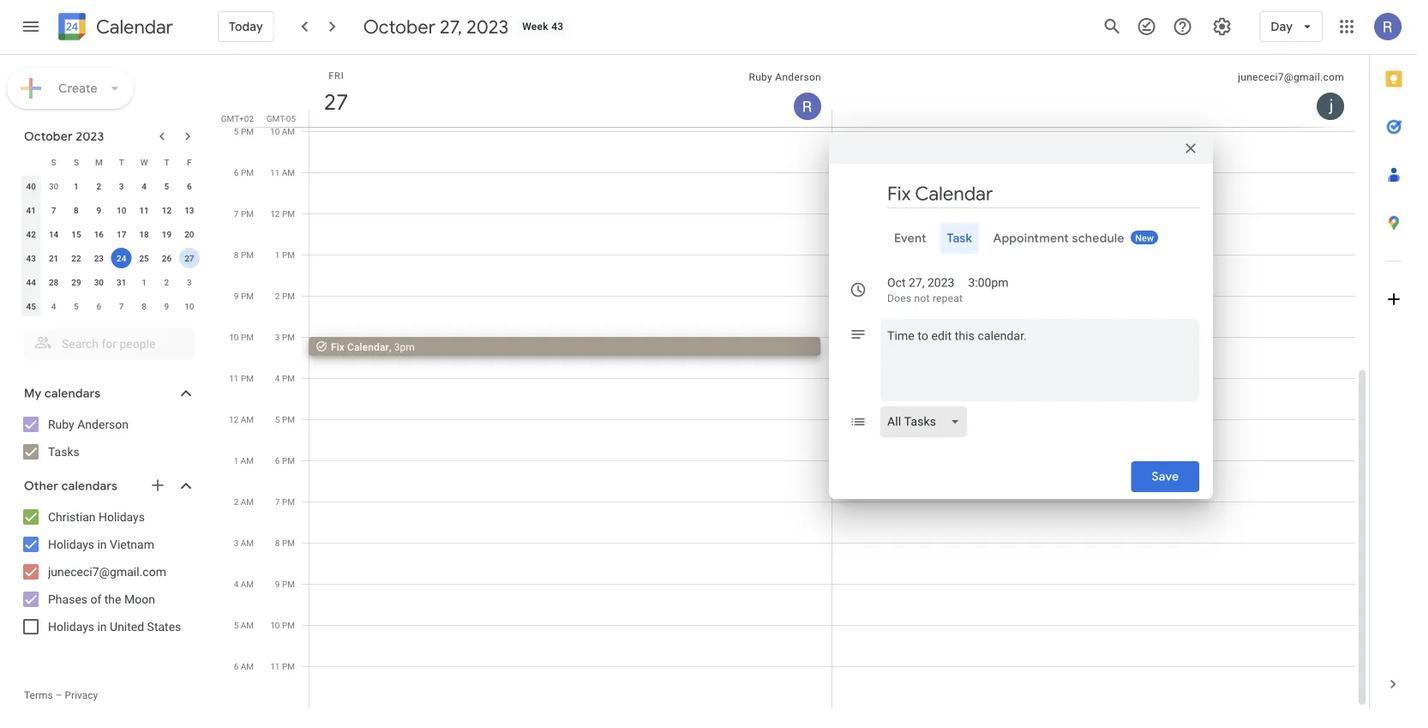 Task type: vqa. For each thing, say whether or not it's contained in the screenshot.


Task type: describe. For each thing, give the bounding box(es) containing it.
other calendars
[[24, 478, 118, 494]]

in for united
[[97, 620, 107, 634]]

2 pm
[[275, 291, 295, 301]]

6 left 11 am
[[234, 167, 239, 178]]

28 element
[[43, 272, 64, 292]]

other calendars list
[[3, 503, 213, 641]]

today button
[[218, 6, 274, 47]]

event
[[894, 231, 927, 246]]

calendar inside 27 grid
[[347, 341, 389, 353]]

0 horizontal spatial 8 pm
[[234, 250, 254, 260]]

27 element
[[179, 248, 200, 268]]

terms – privacy
[[24, 689, 98, 701]]

not
[[915, 292, 930, 304]]

24
[[117, 253, 126, 263]]

row containing 45
[[20, 294, 201, 318]]

1 for 1 am
[[234, 455, 239, 466]]

25 element
[[134, 248, 154, 268]]

task button
[[940, 223, 980, 254]]

29
[[71, 277, 81, 287]]

other
[[24, 478, 58, 494]]

44
[[26, 277, 36, 287]]

pm left the 1 pm
[[241, 250, 254, 260]]

my calendars button
[[3, 380, 213, 407]]

10 right 5 am
[[270, 620, 280, 630]]

1 am
[[234, 455, 254, 466]]

2 for 2 am
[[234, 496, 239, 507]]

am for 12 am
[[241, 414, 254, 424]]

cell containing fix calendar
[[309, 0, 833, 708]]

gmt-
[[266, 113, 286, 123]]

6 am
[[234, 661, 254, 671]]

15 element
[[66, 224, 87, 244]]

november 4 element
[[43, 296, 64, 316]]

does not repeat
[[888, 292, 963, 304]]

18 element
[[134, 224, 154, 244]]

schedule
[[1072, 231, 1125, 246]]

fri 27
[[323, 70, 347, 116]]

Add description text field
[[881, 326, 1200, 388]]

05
[[286, 113, 296, 123]]

12 for 12 pm
[[270, 208, 280, 219]]

2023 for oct 27, 2023
[[928, 276, 955, 290]]

7 right november 6 element
[[119, 301, 124, 311]]

3 for 3 pm
[[275, 332, 280, 342]]

11 down 10 am
[[270, 167, 280, 178]]

terms
[[24, 689, 53, 701]]

10 am
[[270, 126, 295, 136]]

row containing 42
[[20, 222, 201, 246]]

17
[[117, 229, 126, 239]]

30 for 30 element
[[94, 277, 104, 287]]

45
[[26, 301, 36, 311]]

26 element
[[156, 248, 177, 268]]

1 for 1 pm
[[275, 250, 280, 260]]

november 2 element
[[156, 272, 177, 292]]

19 element
[[156, 224, 177, 244]]

pm right the 6 am
[[282, 661, 295, 671]]

my calendars list
[[3, 411, 213, 466]]

3 pm
[[275, 332, 295, 342]]

in for vietnam
[[97, 537, 107, 551]]

9 left the "november 10" element
[[164, 301, 169, 311]]

fix
[[331, 341, 345, 353]]

pm left 11 am
[[241, 167, 254, 178]]

task
[[947, 231, 973, 246]]

12 pm
[[270, 208, 295, 219]]

pm up the 3 pm
[[282, 291, 295, 301]]

holidays in vietnam
[[48, 537, 154, 551]]

13 element
[[179, 200, 200, 220]]

calendars for other calendars
[[61, 478, 118, 494]]

today
[[229, 19, 263, 34]]

Search for people text field
[[34, 328, 185, 359]]

1 vertical spatial 7 pm
[[275, 496, 295, 507]]

phases of the moon
[[48, 592, 155, 606]]

am for 6 am
[[241, 661, 254, 671]]

states
[[147, 620, 181, 634]]

new
[[1135, 233, 1154, 244]]

pm right 3 am
[[282, 538, 295, 548]]

11 am
[[270, 167, 295, 178]]

pm left the 3 pm
[[241, 332, 254, 342]]

4 for 4 pm
[[275, 373, 280, 383]]

november 1 element
[[134, 272, 154, 292]]

pm down 2 pm
[[282, 332, 295, 342]]

3 am
[[234, 538, 254, 548]]

holidays for holidays in united states
[[48, 620, 94, 634]]

2 for 2 pm
[[275, 291, 280, 301]]

privacy
[[65, 689, 98, 701]]

2 am
[[234, 496, 254, 507]]

calendar inside calendar element
[[96, 15, 173, 39]]

w
[[140, 157, 148, 167]]

fix calendar , 3pm
[[331, 341, 415, 353]]

pm down the 3 pm
[[282, 373, 295, 383]]

4 for november 4 element in the left of the page
[[51, 301, 56, 311]]

25
[[139, 253, 149, 263]]

pm right 5 am
[[282, 620, 295, 630]]

1 pm
[[275, 250, 295, 260]]

pm right 2 am on the bottom left of page
[[282, 496, 295, 507]]

4 am
[[234, 579, 254, 589]]

27 column header
[[309, 55, 833, 127]]

4 pm
[[275, 373, 295, 383]]

appointment
[[993, 231, 1069, 246]]

calendar heading
[[93, 15, 173, 39]]

13
[[184, 205, 194, 215]]

22
[[71, 253, 81, 263]]

27, for oct
[[909, 276, 925, 290]]

anderson inside my calendars list
[[77, 417, 129, 431]]

pm left 4 pm
[[241, 373, 254, 383]]

–
[[55, 689, 62, 701]]

19
[[162, 229, 172, 239]]

2 t from the left
[[164, 157, 169, 167]]

23 element
[[89, 248, 109, 268]]

8 up 15 "element"
[[74, 205, 79, 215]]

row containing fix calendar
[[302, 0, 1356, 708]]

10 down 'gmt-'
[[270, 126, 280, 136]]

9 right the "november 10" element
[[234, 291, 239, 301]]

m
[[95, 157, 103, 167]]

am for 11 am
[[282, 167, 295, 178]]

repeat
[[933, 292, 963, 304]]

tasks
[[48, 445, 80, 459]]

junececi7@gmail.com inside "column header"
[[1238, 71, 1345, 83]]

10 left the 3 pm
[[229, 332, 239, 342]]

10 left the 11 'element'
[[117, 205, 126, 215]]

23
[[94, 253, 104, 263]]

november 5 element
[[66, 296, 87, 316]]

holidays for holidays in vietnam
[[48, 537, 94, 551]]

row group inside october 2023 grid
[[20, 174, 201, 318]]

october 27, 2023
[[363, 15, 509, 39]]

21 element
[[43, 248, 64, 268]]

29 element
[[66, 272, 87, 292]]

row containing 43
[[20, 246, 201, 270]]

28
[[49, 277, 59, 287]]

settings menu image
[[1212, 16, 1232, 37]]

november 7 element
[[111, 296, 132, 316]]

3 for november 3 element
[[187, 277, 192, 287]]

40
[[26, 181, 36, 191]]

31
[[117, 277, 126, 287]]

3pm
[[394, 341, 415, 353]]

5 down 4 am
[[234, 620, 239, 630]]

41
[[26, 205, 36, 215]]

5 down 'gmt+02'
[[234, 126, 239, 136]]

does
[[888, 292, 912, 304]]

event button
[[888, 223, 934, 254]]

calendar element
[[55, 9, 173, 47]]

11 inside 'element'
[[139, 205, 149, 215]]

14
[[49, 229, 59, 239]]

other calendars button
[[3, 472, 213, 500]]

of
[[90, 592, 101, 606]]

week 43
[[522, 21, 564, 33]]

10 right november 9 element
[[184, 301, 194, 311]]

row containing s
[[20, 150, 201, 174]]

pm up the 1 pm
[[282, 208, 295, 219]]

ruby anderson inside my calendars list
[[48, 417, 129, 431]]

create button
[[7, 68, 134, 109]]

christian
[[48, 510, 96, 524]]

pm right 1 am
[[282, 455, 295, 466]]

friday, october 27 element
[[316, 82, 356, 122]]

junececi7@gmail.com inside other calendars list
[[48, 565, 166, 579]]

2023 for october 27, 2023
[[467, 15, 509, 39]]

privacy link
[[65, 689, 98, 701]]

1 horizontal spatial 43
[[552, 21, 564, 33]]

12 am
[[229, 414, 254, 424]]

am for 4 am
[[241, 579, 254, 589]]

22 element
[[66, 248, 87, 268]]

terms link
[[24, 689, 53, 701]]

11 up '12 am'
[[229, 373, 239, 383]]

5 am
[[234, 620, 254, 630]]

0 horizontal spatial 6 pm
[[234, 167, 254, 178]]



Task type: locate. For each thing, give the bounding box(es) containing it.
1 cell from the left
[[309, 0, 833, 708]]

row containing 41
[[20, 198, 201, 222]]

am
[[282, 126, 295, 136], [282, 167, 295, 178], [241, 414, 254, 424], [241, 455, 254, 466], [241, 496, 254, 507], [241, 538, 254, 548], [241, 579, 254, 589], [241, 620, 254, 630], [241, 661, 254, 671]]

2 vertical spatial 2023
[[928, 276, 955, 290]]

0 horizontal spatial ruby anderson
[[48, 417, 129, 431]]

0 vertical spatial anderson
[[775, 71, 821, 83]]

18
[[139, 229, 149, 239]]

0 vertical spatial 43
[[552, 21, 564, 33]]

31 element
[[111, 272, 132, 292]]

november 8 element
[[134, 296, 154, 316]]

am for 2 am
[[241, 496, 254, 507]]

5 up 12 element
[[164, 181, 169, 191]]

5 pm down 4 pm
[[275, 414, 295, 424]]

main drawer image
[[21, 16, 41, 37]]

row
[[302, 0, 1356, 708], [20, 150, 201, 174], [20, 174, 201, 198], [20, 198, 201, 222], [20, 222, 201, 246], [20, 246, 201, 270], [20, 270, 201, 294], [20, 294, 201, 318]]

0 horizontal spatial 11 pm
[[229, 373, 254, 383]]

pm down 4 pm
[[282, 414, 295, 424]]

oct 27, 2023
[[888, 276, 955, 290]]

1 horizontal spatial 5 pm
[[275, 414, 295, 424]]

pm up 2 pm
[[282, 250, 295, 260]]

9 left 10 element in the top of the page
[[96, 205, 101, 215]]

2 right november 1 element
[[164, 277, 169, 287]]

7 right 2 am on the bottom left of page
[[275, 496, 280, 507]]

november 3 element
[[179, 272, 200, 292]]

f
[[187, 157, 192, 167]]

1 horizontal spatial t
[[164, 157, 169, 167]]

0 horizontal spatial 10 pm
[[229, 332, 254, 342]]

2023
[[467, 15, 509, 39], [76, 129, 104, 144], [928, 276, 955, 290]]

day
[[1271, 19, 1293, 34]]

junececi7@gmail.com column header
[[832, 55, 1356, 127]]

0 horizontal spatial 5 pm
[[234, 126, 254, 136]]

am for 1 am
[[241, 455, 254, 466]]

1 vertical spatial calendars
[[61, 478, 118, 494]]

moon
[[124, 592, 155, 606]]

27, up not
[[909, 276, 925, 290]]

0 vertical spatial october
[[363, 15, 436, 39]]

10 element
[[111, 200, 132, 220]]

pm left 12 pm
[[241, 208, 254, 219]]

6 pm left 11 am
[[234, 167, 254, 178]]

0 horizontal spatial 9 pm
[[234, 291, 254, 301]]

am up 2 am on the bottom left of page
[[241, 455, 254, 466]]

0 vertical spatial 9 pm
[[234, 291, 254, 301]]

0 vertical spatial 30
[[49, 181, 59, 191]]

am for 3 am
[[241, 538, 254, 548]]

phases
[[48, 592, 87, 606]]

3 for 3 am
[[234, 538, 239, 548]]

5 right november 4 element in the left of the page
[[74, 301, 79, 311]]

11 pm up '12 am'
[[229, 373, 254, 383]]

1 horizontal spatial 2023
[[467, 15, 509, 39]]

11 element
[[134, 200, 154, 220]]

21
[[49, 253, 59, 263]]

1 vertical spatial 30
[[94, 277, 104, 287]]

am up 3 am
[[241, 496, 254, 507]]

43
[[552, 21, 564, 33], [26, 253, 36, 263]]

am up 1 am
[[241, 414, 254, 424]]

0 vertical spatial junececi7@gmail.com
[[1238, 71, 1345, 83]]

s up september 30 element on the top
[[51, 157, 56, 167]]

0 horizontal spatial calendar
[[96, 15, 173, 39]]

september 30 element
[[43, 176, 64, 196]]

november 6 element
[[89, 296, 109, 316]]

0 vertical spatial ruby anderson
[[749, 71, 821, 83]]

1 down 12 pm
[[275, 250, 280, 260]]

t right w at top left
[[164, 157, 169, 167]]

1 horizontal spatial 8 pm
[[275, 538, 295, 548]]

6 inside november 6 element
[[96, 301, 101, 311]]

my calendars
[[24, 386, 101, 401]]

row containing 40
[[20, 174, 201, 198]]

t left w at top left
[[119, 157, 124, 167]]

am for 5 am
[[241, 620, 254, 630]]

1 vertical spatial 27,
[[909, 276, 925, 290]]

2 horizontal spatial 2023
[[928, 276, 955, 290]]

1 horizontal spatial 12
[[229, 414, 239, 424]]

1 horizontal spatial tab list
[[1370, 55, 1417, 660]]

0 vertical spatial holidays
[[99, 510, 145, 524]]

2 s from the left
[[74, 157, 79, 167]]

2 horizontal spatial 12
[[270, 208, 280, 219]]

vietnam
[[110, 537, 154, 551]]

pm
[[241, 126, 254, 136], [241, 167, 254, 178], [241, 208, 254, 219], [282, 208, 295, 219], [241, 250, 254, 260], [282, 250, 295, 260], [241, 291, 254, 301], [282, 291, 295, 301], [241, 332, 254, 342], [282, 332, 295, 342], [241, 373, 254, 383], [282, 373, 295, 383], [282, 414, 295, 424], [282, 455, 295, 466], [282, 496, 295, 507], [282, 538, 295, 548], [282, 579, 295, 589], [282, 620, 295, 630], [282, 661, 295, 671]]

27 grid
[[220, 0, 1369, 708]]

calendars right my
[[44, 386, 101, 401]]

1 vertical spatial holidays
[[48, 537, 94, 551]]

8 right 27 cell
[[234, 250, 239, 260]]

27,
[[440, 15, 462, 39], [909, 276, 925, 290]]

1 vertical spatial 6 pm
[[275, 455, 295, 466]]

0 horizontal spatial 43
[[26, 253, 36, 263]]

2 up the 3 pm
[[275, 291, 280, 301]]

30 element
[[89, 272, 109, 292]]

week
[[522, 21, 549, 33]]

1 vertical spatial ruby
[[48, 417, 74, 431]]

30 right 40
[[49, 181, 59, 191]]

gmt-05
[[266, 113, 296, 123]]

9 pm right 4 am
[[275, 579, 295, 589]]

0 horizontal spatial october
[[24, 129, 73, 144]]

0 vertical spatial 2023
[[467, 15, 509, 39]]

ruby anderson inside '27' column header
[[749, 71, 821, 83]]

0 vertical spatial 7 pm
[[234, 208, 254, 219]]

0 horizontal spatial 2023
[[76, 129, 104, 144]]

in down christian holidays
[[97, 537, 107, 551]]

1 vertical spatial calendar
[[347, 341, 389, 353]]

11 right 10 element in the top of the page
[[139, 205, 149, 215]]

junececi7@gmail.com
[[1238, 71, 1345, 83], [48, 565, 166, 579]]

1 horizontal spatial s
[[74, 157, 79, 167]]

pm down 'gmt+02'
[[241, 126, 254, 136]]

1 vertical spatial anderson
[[77, 417, 129, 431]]

1 horizontal spatial october
[[363, 15, 436, 39]]

tab list containing event
[[843, 223, 1200, 254]]

0 horizontal spatial 30
[[49, 181, 59, 191]]

7 left 12 pm
[[234, 208, 239, 219]]

12 up 1 am
[[229, 414, 239, 424]]

8
[[74, 205, 79, 215], [234, 250, 239, 260], [142, 301, 147, 311], [275, 538, 280, 548]]

0 vertical spatial calendars
[[44, 386, 101, 401]]

27 cell
[[178, 246, 201, 270]]

0 vertical spatial ruby
[[749, 71, 773, 83]]

oct
[[888, 276, 906, 290]]

pm left 2 pm
[[241, 291, 254, 301]]

6 right november 5 element
[[96, 301, 101, 311]]

am down "05"
[[282, 126, 295, 136]]

united
[[110, 620, 144, 634]]

30 for september 30 element on the top
[[49, 181, 59, 191]]

0 vertical spatial 27,
[[440, 15, 462, 39]]

0 vertical spatial 27
[[323, 88, 347, 116]]

0 horizontal spatial 27,
[[440, 15, 462, 39]]

15
[[71, 229, 81, 239]]

4
[[142, 181, 147, 191], [51, 301, 56, 311], [275, 373, 280, 383], [234, 579, 239, 589]]

11 right the 6 am
[[270, 661, 280, 671]]

42
[[26, 229, 36, 239]]

4 up 5 am
[[234, 579, 239, 589]]

3
[[119, 181, 124, 191], [187, 277, 192, 287], [275, 332, 280, 342], [234, 538, 239, 548]]

am for 10 am
[[282, 126, 295, 136]]

10 pm left the 3 pm
[[229, 332, 254, 342]]

gmt+02
[[221, 113, 254, 123]]

7
[[51, 205, 56, 215], [234, 208, 239, 219], [119, 301, 124, 311], [275, 496, 280, 507]]

16
[[94, 229, 104, 239]]

1 horizontal spatial ruby
[[749, 71, 773, 83]]

4 left november 5 element
[[51, 301, 56, 311]]

my
[[24, 386, 41, 401]]

1 vertical spatial 2023
[[76, 129, 104, 144]]

27 right "26" element
[[184, 253, 194, 263]]

12 for 12 am
[[229, 414, 239, 424]]

2 vertical spatial holidays
[[48, 620, 94, 634]]

1 s from the left
[[51, 157, 56, 167]]

1 right september 30 element on the top
[[74, 181, 79, 191]]

pm right 4 am
[[282, 579, 295, 589]]

7 pm
[[234, 208, 254, 219], [275, 496, 295, 507]]

30
[[49, 181, 59, 191], [94, 277, 104, 287]]

0 horizontal spatial tab list
[[843, 223, 1200, 254]]

0 horizontal spatial junececi7@gmail.com
[[48, 565, 166, 579]]

ruby inside '27' column header
[[749, 71, 773, 83]]

6 pm right 1 am
[[275, 455, 295, 466]]

1 vertical spatial 10 pm
[[270, 620, 295, 630]]

create
[[58, 81, 98, 96]]

0 vertical spatial 6 pm
[[234, 167, 254, 178]]

9 right 4 am
[[275, 579, 280, 589]]

0 horizontal spatial 7 pm
[[234, 208, 254, 219]]

3:00pm
[[968, 276, 1009, 290]]

11 pm right the 6 am
[[270, 661, 295, 671]]

1 horizontal spatial 27,
[[909, 276, 925, 290]]

2 for 'november 2' element
[[164, 277, 169, 287]]

0 horizontal spatial t
[[119, 157, 124, 167]]

1 vertical spatial 5 pm
[[275, 414, 295, 424]]

0 horizontal spatial s
[[51, 157, 56, 167]]

26
[[162, 253, 172, 263]]

0 vertical spatial calendar
[[96, 15, 173, 39]]

12 right the 11 'element'
[[162, 205, 172, 215]]

cell
[[309, 0, 833, 708], [833, 0, 1356, 708]]

0 vertical spatial 8 pm
[[234, 250, 254, 260]]

october for october 27, 2023
[[363, 15, 436, 39]]

1 horizontal spatial 30
[[94, 277, 104, 287]]

9
[[96, 205, 101, 215], [234, 291, 239, 301], [164, 301, 169, 311], [275, 579, 280, 589]]

calendar up create
[[96, 15, 173, 39]]

holidays down phases
[[48, 620, 94, 634]]

20 element
[[179, 224, 200, 244]]

2 up 3 am
[[234, 496, 239, 507]]

1 vertical spatial 43
[[26, 253, 36, 263]]

10 pm right 5 am
[[270, 620, 295, 630]]

12 inside october 2023 grid
[[162, 205, 172, 215]]

1 t from the left
[[119, 157, 124, 167]]

holidays up vietnam
[[99, 510, 145, 524]]

,
[[389, 341, 392, 353]]

the
[[104, 592, 121, 606]]

ruby inside my calendars list
[[48, 417, 74, 431]]

43 inside october 2023 grid
[[26, 253, 36, 263]]

1 in from the top
[[97, 537, 107, 551]]

am up 12 pm
[[282, 167, 295, 178]]

am down 2 am on the bottom left of page
[[241, 538, 254, 548]]

5 right '12 am'
[[275, 414, 280, 424]]

12 down 11 am
[[270, 208, 280, 219]]

8 pm
[[234, 250, 254, 260], [275, 538, 295, 548]]

1 horizontal spatial 11 pm
[[270, 661, 295, 671]]

0 vertical spatial 10 pm
[[229, 332, 254, 342]]

am down 5 am
[[241, 661, 254, 671]]

2 cell from the left
[[833, 0, 1356, 708]]

1 down '12 am'
[[234, 455, 239, 466]]

1 vertical spatial 8 pm
[[275, 538, 295, 548]]

s left m
[[74, 157, 79, 167]]

am up 5 am
[[241, 579, 254, 589]]

holidays
[[99, 510, 145, 524], [48, 537, 94, 551], [48, 620, 94, 634]]

43 right week
[[552, 21, 564, 33]]

november 9 element
[[156, 296, 177, 316]]

day button
[[1260, 6, 1323, 47]]

1 for november 1 element
[[142, 277, 147, 287]]

1 horizontal spatial 9 pm
[[275, 579, 295, 589]]

november 10 element
[[179, 296, 200, 316]]

5
[[234, 126, 239, 136], [164, 181, 169, 191], [74, 301, 79, 311], [275, 414, 280, 424], [234, 620, 239, 630]]

1 vertical spatial ruby anderson
[[48, 417, 129, 431]]

1 horizontal spatial ruby anderson
[[749, 71, 821, 83]]

None field
[[881, 406, 974, 437]]

holidays in united states
[[48, 620, 181, 634]]

6
[[234, 167, 239, 178], [187, 181, 192, 191], [96, 301, 101, 311], [275, 455, 280, 466], [234, 661, 239, 671]]

appointment schedule
[[993, 231, 1125, 246]]

4 up the 11 'element'
[[142, 181, 147, 191]]

Add title text field
[[888, 181, 1200, 207]]

8 left november 9 element
[[142, 301, 147, 311]]

7 pm left 12 pm
[[234, 208, 254, 219]]

0 horizontal spatial anderson
[[77, 417, 129, 431]]

october
[[363, 15, 436, 39], [24, 129, 73, 144]]

1 vertical spatial in
[[97, 620, 107, 634]]

anderson inside '27' column header
[[775, 71, 821, 83]]

None search field
[[0, 322, 213, 359]]

0 horizontal spatial ruby
[[48, 417, 74, 431]]

2 in from the top
[[97, 620, 107, 634]]

12 for 12
[[162, 205, 172, 215]]

new element
[[1131, 231, 1158, 244]]

6 down f
[[187, 181, 192, 191]]

0 vertical spatial 11 pm
[[229, 373, 254, 383]]

october 2023
[[24, 129, 104, 144]]

1 vertical spatial junececi7@gmail.com
[[48, 565, 166, 579]]

1 horizontal spatial 7 pm
[[275, 496, 295, 507]]

row containing 44
[[20, 270, 201, 294]]

12
[[162, 205, 172, 215], [270, 208, 280, 219], [229, 414, 239, 424]]

27
[[323, 88, 347, 116], [184, 253, 194, 263]]

3 right 'november 2' element
[[187, 277, 192, 287]]

fri
[[329, 70, 344, 81]]

9 pm
[[234, 291, 254, 301], [275, 579, 295, 589]]

27, left week
[[440, 15, 462, 39]]

8 pm left the 1 pm
[[234, 250, 254, 260]]

1 horizontal spatial 10 pm
[[270, 620, 295, 630]]

october for october 2023
[[24, 129, 73, 144]]

24, today element
[[111, 248, 132, 268]]

8 pm right 3 am
[[275, 538, 295, 548]]

3 down 2 pm
[[275, 332, 280, 342]]

junececi7@gmail.com up phases of the moon
[[48, 565, 166, 579]]

junececi7@gmail.com down day dropdown button
[[1238, 71, 1345, 83]]

27 inside column header
[[323, 88, 347, 116]]

17 element
[[111, 224, 132, 244]]

24 cell
[[110, 246, 133, 270]]

1 vertical spatial 9 pm
[[275, 579, 295, 589]]

27, for october
[[440, 15, 462, 39]]

6 right 1 am
[[275, 455, 280, 466]]

0 vertical spatial in
[[97, 537, 107, 551]]

1 horizontal spatial anderson
[[775, 71, 821, 83]]

12 element
[[156, 200, 177, 220]]

calendars for my calendars
[[44, 386, 101, 401]]

1 horizontal spatial 27
[[323, 88, 347, 116]]

3 down 2 am on the bottom left of page
[[234, 538, 239, 548]]

add other calendars image
[[149, 477, 166, 494]]

0 horizontal spatial 27
[[184, 253, 194, 263]]

27 down fri on the left of the page
[[323, 88, 347, 116]]

4 down the 3 pm
[[275, 373, 280, 383]]

27 inside cell
[[184, 253, 194, 263]]

t
[[119, 157, 124, 167], [164, 157, 169, 167]]

1 horizontal spatial calendar
[[347, 341, 389, 353]]

5 pm
[[234, 126, 254, 136], [275, 414, 295, 424]]

8 right 3 am
[[275, 538, 280, 548]]

christian holidays
[[48, 510, 145, 524]]

1 horizontal spatial 6 pm
[[275, 455, 295, 466]]

1 vertical spatial october
[[24, 129, 73, 144]]

6 down 5 am
[[234, 661, 239, 671]]

1 horizontal spatial junececi7@gmail.com
[[1238, 71, 1345, 83]]

ruby anderson
[[749, 71, 821, 83], [48, 417, 129, 431]]

october 2023 grid
[[16, 150, 201, 318]]

row group
[[20, 174, 201, 318]]

7 right 41
[[51, 205, 56, 215]]

16 element
[[89, 224, 109, 244]]

row group containing 40
[[20, 174, 201, 318]]

calendar
[[96, 15, 173, 39], [347, 341, 389, 353]]

1 vertical spatial 27
[[184, 253, 194, 263]]

tab list
[[1370, 55, 1417, 660], [843, 223, 1200, 254]]

0 horizontal spatial 12
[[162, 205, 172, 215]]

0 vertical spatial 5 pm
[[234, 126, 254, 136]]

14 element
[[43, 224, 64, 244]]

in
[[97, 537, 107, 551], [97, 620, 107, 634]]

9 pm left 2 pm
[[234, 291, 254, 301]]

2023 up m
[[76, 129, 104, 144]]

1 vertical spatial 11 pm
[[270, 661, 295, 671]]

3 up 10 element in the top of the page
[[119, 181, 124, 191]]

4 for 4 am
[[234, 579, 239, 589]]

in left united
[[97, 620, 107, 634]]

20
[[184, 229, 194, 239]]

43 left 21
[[26, 253, 36, 263]]

2 down m
[[96, 181, 101, 191]]



